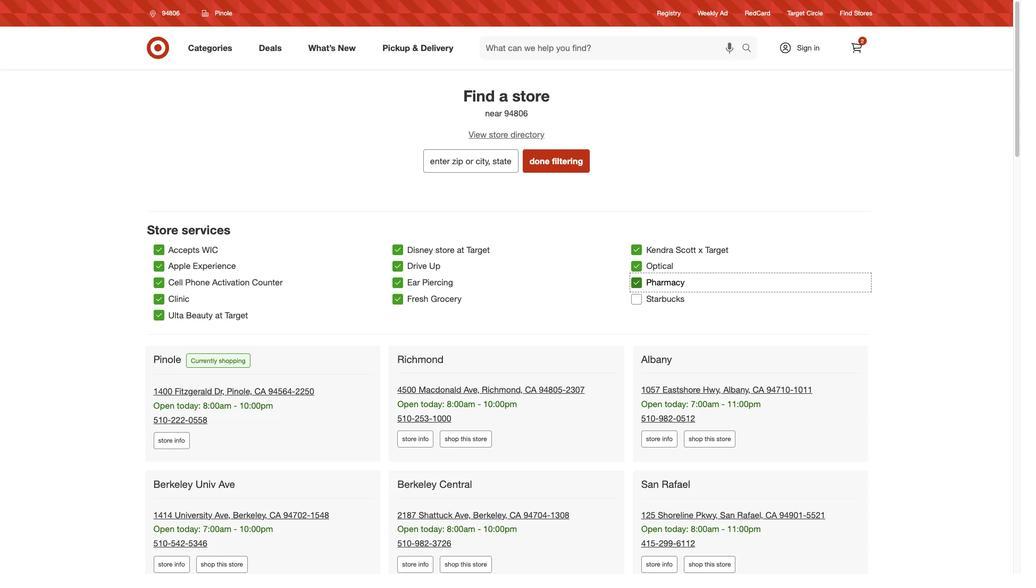 Task type: vqa. For each thing, say whether or not it's contained in the screenshot.
Ideas link
no



Task type: locate. For each thing, give the bounding box(es) containing it.
this for berkeley central
[[461, 561, 471, 569]]

zip
[[453, 156, 464, 167]]

510- down 2187
[[398, 539, 415, 549]]

1 vertical spatial find
[[464, 86, 495, 105]]

0 horizontal spatial 982-
[[415, 539, 433, 549]]

1000
[[433, 413, 452, 424]]

11:00pm down albany,
[[728, 399, 762, 410]]

1 vertical spatial 982-
[[415, 539, 433, 549]]

ca right albany,
[[753, 385, 765, 395]]

info down the 222-
[[175, 437, 185, 445]]

pickup & delivery link
[[374, 36, 467, 60]]

store info link down 253- at the left bottom
[[398, 431, 434, 448]]

store down 253- at the left bottom
[[402, 436, 417, 444]]

done filtering
[[530, 156, 583, 167]]

- down the 1414 university ave, berkeley, ca 94702-1548 link at the bottom of page
[[234, 525, 237, 535]]

berkeley up 1414
[[154, 479, 193, 491]]

94805-
[[539, 385, 566, 395]]

10:00pm down the 1414 university ave, berkeley, ca 94702-1548 link at the bottom of page
[[240, 525, 273, 535]]

store info link for berkeley central
[[398, 557, 434, 574]]

10:00pm inside 2187 shattuck ave, berkeley, ca 94704-1308 open today: 8:00am - 10:00pm 510-982-3726
[[484, 525, 517, 535]]

what's new
[[309, 42, 356, 53]]

510- down 1414
[[154, 539, 171, 549]]

ave, right university
[[215, 510, 231, 521]]

- for berkeley univ ave
[[234, 525, 237, 535]]

0 vertical spatial pinole
[[215, 9, 233, 17]]

store right view
[[489, 129, 509, 140]]

store info down the 222-
[[158, 437, 185, 445]]

1 vertical spatial pinole
[[154, 353, 181, 366]]

san right pkwy,
[[721, 510, 736, 521]]

ad
[[721, 9, 729, 17]]

today: down eastshore
[[665, 399, 689, 410]]

0 vertical spatial san
[[642, 479, 659, 491]]

store down "1057 eastshore hwy, albany, ca 94710-1011 open today: 7:00am - 11:00pm 510-982-0512"
[[717, 436, 732, 444]]

shop this store button down 0512
[[684, 431, 736, 448]]

1 vertical spatial at
[[215, 310, 223, 321]]

ca inside 2187 shattuck ave, berkeley, ca 94704-1308 open today: 8:00am - 10:00pm 510-982-3726
[[510, 510, 522, 521]]

0 vertical spatial 7:00am
[[691, 399, 720, 410]]

open down "1400"
[[154, 401, 175, 411]]

0 horizontal spatial san
[[642, 479, 659, 491]]

510- inside 1400 fitzgerald dr, pinole, ca 94564-2250 open today: 8:00am - 10:00pm 510-222-0558
[[154, 415, 171, 426]]

ave, left 'richmond,'
[[464, 385, 480, 395]]

enter
[[431, 156, 450, 167]]

store info link for berkeley univ ave
[[154, 557, 190, 574]]

- down 2187 shattuck ave, berkeley, ca 94704-1308 link
[[478, 525, 481, 535]]

2 berkeley, from the left
[[473, 510, 508, 521]]

san left rafael
[[642, 479, 659, 491]]

berkeley inside berkeley univ ave link
[[154, 479, 193, 491]]

today: down university
[[177, 525, 201, 535]]

1 berkeley, from the left
[[233, 510, 267, 521]]

ca right the rafael,
[[766, 510, 778, 521]]

deals link
[[250, 36, 295, 60]]

berkeley, inside 2187 shattuck ave, berkeley, ca 94704-1308 open today: 8:00am - 10:00pm 510-982-3726
[[473, 510, 508, 521]]

registry
[[658, 9, 681, 17]]

store
[[513, 86, 550, 105], [489, 129, 509, 140], [436, 245, 455, 255], [402, 436, 417, 444], [473, 436, 487, 444], [647, 436, 661, 444], [717, 436, 732, 444], [158, 437, 173, 445], [158, 561, 173, 569], [229, 561, 243, 569], [402, 561, 417, 569], [473, 561, 487, 569], [647, 561, 661, 569], [717, 561, 732, 569]]

info
[[419, 436, 429, 444], [663, 436, 673, 444], [175, 437, 185, 445], [175, 561, 185, 569], [419, 561, 429, 569], [663, 561, 673, 569]]

11:00pm down the rafael,
[[728, 525, 762, 535]]

10:00pm inside 1400 fitzgerald dr, pinole, ca 94564-2250 open today: 8:00am - 10:00pm 510-222-0558
[[240, 401, 273, 411]]

open up 415- on the right bottom
[[642, 525, 663, 535]]

this down 4500 macdonald ave, richmond, ca 94805-2307 open today: 8:00am - 10:00pm 510-253-1000 at the bottom of the page
[[461, 436, 471, 444]]

- for berkeley central
[[478, 525, 481, 535]]

store up up
[[436, 245, 455, 255]]

store info link down 510-982-0512 link
[[642, 431, 678, 448]]

store info for albany
[[647, 436, 673, 444]]

7:00am inside the 1414 university ave, berkeley, ca 94702-1548 open today: 7:00am - 10:00pm 510-542-5346
[[203, 525, 232, 535]]

299-
[[659, 539, 677, 549]]

94710-
[[767, 385, 794, 395]]

10:00pm down pinole,
[[240, 401, 273, 411]]

510- for berkeley univ ave
[[154, 539, 171, 549]]

today: for berkeley central
[[421, 525, 445, 535]]

5346
[[189, 539, 208, 549]]

0 horizontal spatial find
[[464, 86, 495, 105]]

this down "1057 eastshore hwy, albany, ca 94710-1011 open today: 7:00am - 11:00pm 510-982-0512"
[[705, 436, 715, 444]]

shop for berkeley central
[[445, 561, 459, 569]]

shop down '5346'
[[201, 561, 215, 569]]

0 horizontal spatial berkeley
[[154, 479, 193, 491]]

shop
[[445, 436, 459, 444], [689, 436, 703, 444], [201, 561, 215, 569], [445, 561, 459, 569], [689, 561, 703, 569]]

shop this store button for berkeley univ ave
[[196, 557, 248, 574]]

1 horizontal spatial pinole
[[215, 9, 233, 17]]

activation
[[212, 277, 250, 288]]

ca right pinole,
[[255, 386, 266, 397]]

510- inside "1057 eastshore hwy, albany, ca 94710-1011 open today: 7:00am - 11:00pm 510-982-0512"
[[642, 413, 659, 424]]

Drive Up checkbox
[[393, 261, 403, 272]]

berkeley inside berkeley central link
[[398, 479, 437, 491]]

this down 125 shoreline pkwy, san rafael, ca 94901-5521 open today: 8:00am - 11:00pm 415-299-6112
[[705, 561, 715, 569]]

ca inside 4500 macdonald ave, richmond, ca 94805-2307 open today: 8:00am - 10:00pm 510-253-1000
[[525, 385, 537, 395]]

ca left "94805-" in the right bottom of the page
[[525, 385, 537, 395]]

store down 510-982-0512 link
[[647, 436, 661, 444]]

1011
[[794, 385, 813, 395]]

weekly ad
[[698, 9, 729, 17]]

shop this store button down "3726"
[[440, 557, 492, 574]]

8:00am down dr,
[[203, 401, 232, 411]]

94806
[[162, 9, 180, 17], [505, 108, 528, 119]]

shop down 1000
[[445, 436, 459, 444]]

0 vertical spatial 94806
[[162, 9, 180, 17]]

piercing
[[423, 277, 453, 288]]

ave, inside 2187 shattuck ave, berkeley, ca 94704-1308 open today: 8:00am - 10:00pm 510-982-3726
[[455, 510, 471, 521]]

pickup
[[383, 42, 410, 53]]

ulta beauty at target
[[168, 310, 248, 321]]

sign in link
[[770, 36, 837, 60]]

find inside find a store near 94806
[[464, 86, 495, 105]]

store info link
[[398, 431, 434, 448], [642, 431, 678, 448], [154, 433, 190, 450], [154, 557, 190, 574], [398, 557, 434, 574], [642, 557, 678, 574]]

510- inside 2187 shattuck ave, berkeley, ca 94704-1308 open today: 8:00am - 10:00pm 510-982-3726
[[398, 539, 415, 549]]

7:00am for albany
[[691, 399, 720, 410]]

ca left 94704-
[[510, 510, 522, 521]]

1057
[[642, 385, 661, 395]]

store info for berkeley central
[[402, 561, 429, 569]]

shop down 0512
[[689, 436, 703, 444]]

- inside 125 shoreline pkwy, san rafael, ca 94901-5521 open today: 8:00am - 11:00pm 415-299-6112
[[722, 525, 726, 535]]

1 horizontal spatial 982-
[[659, 413, 677, 424]]

- inside 4500 macdonald ave, richmond, ca 94805-2307 open today: 8:00am - 10:00pm 510-253-1000
[[478, 399, 481, 410]]

ca for albany
[[753, 385, 765, 395]]

store down 4500 macdonald ave, richmond, ca 94805-2307 open today: 8:00am - 10:00pm 510-253-1000 at the bottom of the page
[[473, 436, 487, 444]]

store inside "store services" group
[[436, 245, 455, 255]]

hwy,
[[704, 385, 722, 395]]

store info
[[402, 436, 429, 444], [647, 436, 673, 444], [158, 437, 185, 445], [158, 561, 185, 569], [402, 561, 429, 569], [647, 561, 673, 569]]

ave
[[219, 479, 235, 491]]

8:00am for berkeley central
[[447, 525, 476, 535]]

10:00pm down 'richmond,'
[[484, 399, 517, 410]]

berkeley up 2187
[[398, 479, 437, 491]]

open down 4500
[[398, 399, 419, 410]]

what's new link
[[300, 36, 369, 60]]

510- inside 4500 macdonald ave, richmond, ca 94805-2307 open today: 8:00am - 10:00pm 510-253-1000
[[398, 413, 415, 424]]

find for stores
[[841, 9, 853, 17]]

ca for berkeley univ ave
[[270, 510, 281, 521]]

open inside the 1414 university ave, berkeley, ca 94702-1548 open today: 7:00am - 10:00pm 510-542-5346
[[154, 525, 175, 535]]

store right a at the top left
[[513, 86, 550, 105]]

1 horizontal spatial berkeley
[[398, 479, 437, 491]]

rafael
[[662, 479, 691, 491]]

berkeley central
[[398, 479, 472, 491]]

open down 2187
[[398, 525, 419, 535]]

510- down 4500
[[398, 413, 415, 424]]

store info link down 510-982-3726 link
[[398, 557, 434, 574]]

1 horizontal spatial 7:00am
[[691, 399, 720, 410]]

shop this store for berkeley univ ave
[[201, 561, 243, 569]]

today: inside the 1414 university ave, berkeley, ca 94702-1548 open today: 7:00am - 10:00pm 510-542-5346
[[177, 525, 201, 535]]

university
[[175, 510, 213, 521]]

1 vertical spatial san
[[721, 510, 736, 521]]

0 horizontal spatial 94806
[[162, 9, 180, 17]]

94806 inside dropdown button
[[162, 9, 180, 17]]

find up near
[[464, 86, 495, 105]]

415-
[[642, 539, 659, 549]]

store
[[147, 222, 178, 237]]

scott
[[676, 245, 697, 255]]

store info for pinole
[[158, 437, 185, 445]]

rafael,
[[738, 510, 764, 521]]

0 vertical spatial 982-
[[659, 413, 677, 424]]

- down 4500 macdonald ave, richmond, ca 94805-2307 link
[[478, 399, 481, 410]]

1 horizontal spatial at
[[457, 245, 465, 255]]

10:00pm
[[484, 399, 517, 410], [240, 401, 273, 411], [240, 525, 273, 535], [484, 525, 517, 535]]

Apple Experience checkbox
[[154, 261, 164, 272]]

1 horizontal spatial 94806
[[505, 108, 528, 119]]

store down the 222-
[[158, 437, 173, 445]]

at right 'beauty' at bottom left
[[215, 310, 223, 321]]

10:00pm for pinole
[[240, 401, 273, 411]]

1 horizontal spatial san
[[721, 510, 736, 521]]

ave, for berkeley central
[[455, 510, 471, 521]]

Accepts WIC checkbox
[[154, 245, 164, 255]]

0 vertical spatial at
[[457, 245, 465, 255]]

0 vertical spatial 11:00pm
[[728, 399, 762, 410]]

today: inside 2187 shattuck ave, berkeley, ca 94704-1308 open today: 8:00am - 10:00pm 510-982-3726
[[421, 525, 445, 535]]

a
[[500, 86, 508, 105]]

ca left 94702-
[[270, 510, 281, 521]]

this down the 1414 university ave, berkeley, ca 94702-1548 open today: 7:00am - 10:00pm 510-542-5346
[[217, 561, 227, 569]]

sign
[[798, 43, 813, 52]]

0 vertical spatial find
[[841, 9, 853, 17]]

store info for berkeley univ ave
[[158, 561, 185, 569]]

8:00am inside 4500 macdonald ave, richmond, ca 94805-2307 open today: 8:00am - 10:00pm 510-253-1000
[[447, 399, 476, 410]]

8:00am inside 2187 shattuck ave, berkeley, ca 94704-1308 open today: 8:00am - 10:00pm 510-982-3726
[[447, 525, 476, 535]]

510-222-0558 link
[[154, 415, 208, 426]]

view
[[469, 129, 487, 140]]

8:00am
[[447, 399, 476, 410], [203, 401, 232, 411], [447, 525, 476, 535], [691, 525, 720, 535]]

125 shoreline pkwy, san rafael, ca 94901-5521 open today: 8:00am - 11:00pm 415-299-6112
[[642, 510, 826, 549]]

experience
[[193, 261, 236, 272]]

8:00am up "3726"
[[447, 525, 476, 535]]

beauty
[[186, 310, 213, 321]]

info down 510-982-0512 link
[[663, 436, 673, 444]]

982- inside "1057 eastshore hwy, albany, ca 94710-1011 open today: 7:00am - 11:00pm 510-982-0512"
[[659, 413, 677, 424]]

8:00am up 1000
[[447, 399, 476, 410]]

disney
[[408, 245, 433, 255]]

2187 shattuck ave, berkeley, ca 94704-1308 open today: 8:00am - 10:00pm 510-982-3726
[[398, 510, 570, 549]]

info down 253- at the left bottom
[[419, 436, 429, 444]]

services
[[182, 222, 231, 237]]

shop this store down 1000
[[445, 436, 487, 444]]

this down 2187 shattuck ave, berkeley, ca 94704-1308 open today: 8:00am - 10:00pm 510-982-3726
[[461, 561, 471, 569]]

8:00am down pkwy,
[[691, 525, 720, 535]]

ca
[[525, 385, 537, 395], [753, 385, 765, 395], [255, 386, 266, 397], [270, 510, 281, 521], [510, 510, 522, 521], [766, 510, 778, 521]]

this
[[461, 436, 471, 444], [705, 436, 715, 444], [217, 561, 227, 569], [461, 561, 471, 569], [705, 561, 715, 569]]

find left stores
[[841, 9, 853, 17]]

today: down "macdonald"
[[421, 399, 445, 410]]

94806 inside find a store near 94806
[[505, 108, 528, 119]]

store info down 510-982-0512 link
[[647, 436, 673, 444]]

open inside 2187 shattuck ave, berkeley, ca 94704-1308 open today: 8:00am - 10:00pm 510-982-3726
[[398, 525, 419, 535]]

open for berkeley central
[[398, 525, 419, 535]]

find for a
[[464, 86, 495, 105]]

1 vertical spatial 7:00am
[[203, 525, 232, 535]]

10:00pm down 2187 shattuck ave, berkeley, ca 94704-1308 link
[[484, 525, 517, 535]]

shop this store down '5346'
[[201, 561, 243, 569]]

1 11:00pm from the top
[[728, 399, 762, 410]]

weekly ad link
[[698, 9, 729, 18]]

store info down 253- at the left bottom
[[402, 436, 429, 444]]

ave, inside the 1414 university ave, berkeley, ca 94702-1548 open today: 7:00am - 10:00pm 510-542-5346
[[215, 510, 231, 521]]

store info link down 542-
[[154, 557, 190, 574]]

grocery
[[431, 294, 462, 305]]

shop this store button for berkeley central
[[440, 557, 492, 574]]

pinole up "1400"
[[154, 353, 181, 366]]

2187 shattuck ave, berkeley, ca 94704-1308 link
[[398, 510, 570, 521]]

open down 1057
[[642, 399, 663, 410]]

-
[[478, 399, 481, 410], [722, 399, 726, 410], [234, 401, 237, 411], [234, 525, 237, 535], [478, 525, 481, 535], [722, 525, 726, 535]]

shop this store button down 6112
[[684, 557, 736, 574]]

982- down eastshore
[[659, 413, 677, 424]]

today: for berkeley univ ave
[[177, 525, 201, 535]]

today: inside "1057 eastshore hwy, albany, ca 94710-1011 open today: 7:00am - 11:00pm 510-982-0512"
[[665, 399, 689, 410]]

4500
[[398, 385, 417, 395]]

- inside the 1414 university ave, berkeley, ca 94702-1548 open today: 7:00am - 10:00pm 510-542-5346
[[234, 525, 237, 535]]

8:00am inside 1400 fitzgerald dr, pinole, ca 94564-2250 open today: 8:00am - 10:00pm 510-222-0558
[[203, 401, 232, 411]]

0 horizontal spatial 7:00am
[[203, 525, 232, 535]]

store info link down the 222-
[[154, 433, 190, 450]]

open inside 4500 macdonald ave, richmond, ca 94805-2307 open today: 8:00am - 10:00pm 510-253-1000
[[398, 399, 419, 410]]

open for berkeley univ ave
[[154, 525, 175, 535]]

berkeley, for berkeley central
[[473, 510, 508, 521]]

today: for richmond
[[421, 399, 445, 410]]

berkeley, down ave
[[233, 510, 267, 521]]

berkeley univ ave link
[[154, 479, 237, 491]]

store info down 542-
[[158, 561, 185, 569]]

shop this store down "3726"
[[445, 561, 487, 569]]

store info link down 299-
[[642, 557, 678, 574]]

ca for pinole
[[255, 386, 266, 397]]

store info for san rafael
[[647, 561, 673, 569]]

10:00pm inside the 1414 university ave, berkeley, ca 94702-1548 open today: 7:00am - 10:00pm 510-542-5346
[[240, 525, 273, 535]]

510- down 1057
[[642, 413, 659, 424]]

1 horizontal spatial find
[[841, 9, 853, 17]]

1414
[[154, 510, 173, 521]]

today: inside 4500 macdonald ave, richmond, ca 94805-2307 open today: 8:00am - 10:00pm 510-253-1000
[[421, 399, 445, 410]]

ca inside "1057 eastshore hwy, albany, ca 94710-1011 open today: 7:00am - 11:00pm 510-982-0512"
[[753, 385, 765, 395]]

albany link
[[642, 353, 675, 366]]

today:
[[421, 399, 445, 410], [665, 399, 689, 410], [177, 401, 201, 411], [177, 525, 201, 535], [421, 525, 445, 535], [665, 525, 689, 535]]

store inside view store directory link
[[489, 129, 509, 140]]

enter zip or city, state button
[[424, 149, 519, 173]]

store down 542-
[[158, 561, 173, 569]]

info for berkeley central
[[419, 561, 429, 569]]

982- inside 2187 shattuck ave, berkeley, ca 94704-1308 open today: 8:00am - 10:00pm 510-982-3726
[[415, 539, 433, 549]]

clinic
[[168, 294, 190, 305]]

&
[[413, 42, 419, 53]]

0512
[[677, 413, 696, 424]]

2 berkeley from the left
[[398, 479, 437, 491]]

today: inside 1400 fitzgerald dr, pinole, ca 94564-2250 open today: 8:00am - 10:00pm 510-222-0558
[[177, 401, 201, 411]]

- down 125 shoreline pkwy, san rafael, ca 94901-5521 link on the right of page
[[722, 525, 726, 535]]

registry link
[[658, 9, 681, 18]]

berkeley, inside the 1414 university ave, berkeley, ca 94702-1548 open today: 7:00am - 10:00pm 510-542-5346
[[233, 510, 267, 521]]

open inside "1057 eastshore hwy, albany, ca 94710-1011 open today: 7:00am - 11:00pm 510-982-0512"
[[642, 399, 663, 410]]

store down 415- on the right bottom
[[647, 561, 661, 569]]

store info down 510-982-3726 link
[[402, 561, 429, 569]]

94564-
[[269, 386, 296, 397]]

ca inside 1400 fitzgerald dr, pinole, ca 94564-2250 open today: 8:00am - 10:00pm 510-222-0558
[[255, 386, 266, 397]]

2 11:00pm from the top
[[728, 525, 762, 535]]

7:00am
[[691, 399, 720, 410], [203, 525, 232, 535]]

510- down "1400"
[[154, 415, 171, 426]]

store info link for san rafael
[[642, 557, 678, 574]]

1 vertical spatial 94806
[[505, 108, 528, 119]]

today: down fitzgerald
[[177, 401, 201, 411]]

this for san rafael
[[705, 561, 715, 569]]

125 shoreline pkwy, san rafael, ca 94901-5521 link
[[642, 510, 826, 521]]

7:00am for berkeley univ ave
[[203, 525, 232, 535]]

san rafael
[[642, 479, 691, 491]]

1 berkeley from the left
[[154, 479, 193, 491]]

Disney store at Target checkbox
[[393, 245, 403, 255]]

today: inside 125 shoreline pkwy, san rafael, ca 94901-5521 open today: 8:00am - 11:00pm 415-299-6112
[[665, 525, 689, 535]]

7:00am down hwy, in the bottom of the page
[[691, 399, 720, 410]]

10:00pm inside 4500 macdonald ave, richmond, ca 94805-2307 open today: 8:00am - 10:00pm 510-253-1000
[[484, 399, 517, 410]]

ca for richmond
[[525, 385, 537, 395]]

shattuck
[[419, 510, 453, 521]]

Clinic checkbox
[[154, 294, 164, 305]]

shop this store button down '5346'
[[196, 557, 248, 574]]

open down 1414
[[154, 525, 175, 535]]

at right disney
[[457, 245, 465, 255]]

search button
[[737, 36, 763, 62]]

today: down shoreline
[[665, 525, 689, 535]]

- for pinole
[[234, 401, 237, 411]]

- inside 2187 shattuck ave, berkeley, ca 94704-1308 open today: 8:00am - 10:00pm 510-982-3726
[[478, 525, 481, 535]]

0 horizontal spatial at
[[215, 310, 223, 321]]

shop this store down 6112
[[689, 561, 732, 569]]

accepts wic
[[168, 245, 218, 255]]

1 vertical spatial 11:00pm
[[728, 525, 762, 535]]

1 horizontal spatial berkeley,
[[473, 510, 508, 521]]

- inside "1057 eastshore hwy, albany, ca 94710-1011 open today: 7:00am - 11:00pm 510-982-0512"
[[722, 399, 726, 410]]

apple
[[168, 261, 191, 272]]

san
[[642, 479, 659, 491], [721, 510, 736, 521]]

info down 542-
[[175, 561, 185, 569]]

open
[[398, 399, 419, 410], [642, 399, 663, 410], [154, 401, 175, 411], [154, 525, 175, 535], [398, 525, 419, 535], [642, 525, 663, 535]]

6112
[[677, 539, 696, 549]]

info down 299-
[[663, 561, 673, 569]]

san rafael link
[[642, 479, 693, 491]]

- inside 1400 fitzgerald dr, pinole, ca 94564-2250 open today: 8:00am - 10:00pm 510-222-0558
[[234, 401, 237, 411]]

target for ulta beauty at target
[[225, 310, 248, 321]]

11:00pm inside "1057 eastshore hwy, albany, ca 94710-1011 open today: 7:00am - 11:00pm 510-982-0512"
[[728, 399, 762, 410]]

open inside 1400 fitzgerald dr, pinole, ca 94564-2250 open today: 8:00am - 10:00pm 510-222-0558
[[154, 401, 175, 411]]

982- down shattuck
[[415, 539, 433, 549]]

ca inside the 1414 university ave, berkeley, ca 94702-1548 open today: 7:00am - 10:00pm 510-542-5346
[[270, 510, 281, 521]]

510- inside the 1414 university ave, berkeley, ca 94702-1548 open today: 7:00am - 10:00pm 510-542-5346
[[154, 539, 171, 549]]

7:00am inside "1057 eastshore hwy, albany, ca 94710-1011 open today: 7:00am - 11:00pm 510-982-0512"
[[691, 399, 720, 410]]

wic
[[202, 245, 218, 255]]

berkeley for berkeley central
[[398, 479, 437, 491]]

11:00pm
[[728, 399, 762, 410], [728, 525, 762, 535]]

0 horizontal spatial berkeley,
[[233, 510, 267, 521]]

info for richmond
[[419, 436, 429, 444]]

info down 510-982-3726 link
[[419, 561, 429, 569]]

store inside find a store near 94806
[[513, 86, 550, 105]]

what's
[[309, 42, 336, 53]]

shop this store button down 1000
[[440, 431, 492, 448]]

berkeley, left 94704-
[[473, 510, 508, 521]]

shopping
[[219, 357, 246, 365]]

ave, inside 4500 macdonald ave, richmond, ca 94805-2307 open today: 8:00am - 10:00pm 510-253-1000
[[464, 385, 480, 395]]



Task type: describe. For each thing, give the bounding box(es) containing it.
store info link for albany
[[642, 431, 678, 448]]

542-
[[171, 539, 189, 549]]

2 link
[[846, 36, 869, 60]]

8:00am inside 125 shoreline pkwy, san rafael, ca 94901-5521 open today: 8:00am - 11:00pm 415-299-6112
[[691, 525, 720, 535]]

shop for berkeley univ ave
[[201, 561, 215, 569]]

redcard link
[[746, 9, 771, 18]]

berkeley central link
[[398, 479, 475, 491]]

ca inside 125 shoreline pkwy, san rafael, ca 94901-5521 open today: 8:00am - 11:00pm 415-299-6112
[[766, 510, 778, 521]]

3726
[[433, 539, 452, 549]]

categories
[[188, 42, 232, 53]]

510-542-5346 link
[[154, 539, 208, 549]]

view store directory link
[[134, 129, 880, 141]]

94901-
[[780, 510, 807, 521]]

near
[[486, 108, 502, 119]]

2250
[[296, 386, 315, 397]]

94806 button
[[143, 4, 191, 23]]

phone
[[185, 277, 210, 288]]

store down the 1414 university ave, berkeley, ca 94702-1548 open today: 7:00am - 10:00pm 510-542-5346
[[229, 561, 243, 569]]

1400
[[154, 386, 173, 397]]

deals
[[259, 42, 282, 53]]

find stores
[[841, 9, 873, 17]]

pickup & delivery
[[383, 42, 454, 53]]

shop this store button for san rafael
[[684, 557, 736, 574]]

Cell Phone Activation Counter checkbox
[[154, 278, 164, 288]]

richmond,
[[482, 385, 523, 395]]

store info link for richmond
[[398, 431, 434, 448]]

4500 macdonald ave, richmond, ca 94805-2307 link
[[398, 385, 585, 395]]

dr,
[[215, 386, 225, 397]]

target for disney store at target
[[467, 245, 490, 255]]

982- for albany
[[659, 413, 677, 424]]

info for berkeley univ ave
[[175, 561, 185, 569]]

currently
[[191, 357, 217, 365]]

ave, for berkeley univ ave
[[215, 510, 231, 521]]

this for albany
[[705, 436, 715, 444]]

shop this store button for richmond
[[440, 431, 492, 448]]

ave, for richmond
[[464, 385, 480, 395]]

counter
[[252, 277, 283, 288]]

Fresh Grocery checkbox
[[393, 294, 403, 305]]

1308
[[551, 510, 570, 521]]

8:00am for richmond
[[447, 399, 476, 410]]

at for beauty
[[215, 310, 223, 321]]

target circle link
[[788, 9, 824, 18]]

macdonald
[[419, 385, 462, 395]]

albany,
[[724, 385, 751, 395]]

disney store at target
[[408, 245, 490, 255]]

richmond link
[[398, 353, 446, 366]]

optical
[[647, 261, 674, 272]]

search
[[737, 43, 763, 54]]

94704-
[[524, 510, 551, 521]]

shop this store for albany
[[689, 436, 732, 444]]

pinole inside dropdown button
[[215, 9, 233, 17]]

directory
[[511, 129, 545, 140]]

san inside 125 shoreline pkwy, san rafael, ca 94901-5521 open today: 8:00am - 11:00pm 415-299-6112
[[721, 510, 736, 521]]

125
[[642, 510, 656, 521]]

- for richmond
[[478, 399, 481, 410]]

new
[[338, 42, 356, 53]]

albany
[[642, 353, 673, 366]]

510- for richmond
[[398, 413, 415, 424]]

2187
[[398, 510, 417, 521]]

info for albany
[[663, 436, 673, 444]]

510- for albany
[[642, 413, 659, 424]]

univ
[[196, 479, 216, 491]]

this for richmond
[[461, 436, 471, 444]]

stores
[[855, 9, 873, 17]]

store down 2187 shattuck ave, berkeley, ca 94704-1308 open today: 8:00am - 10:00pm 510-982-3726
[[473, 561, 487, 569]]

categories link
[[179, 36, 246, 60]]

find a store near 94806
[[464, 86, 550, 119]]

510-253-1000 link
[[398, 413, 452, 424]]

What can we help you find? suggestions appear below search field
[[480, 36, 745, 60]]

enter zip or city, state
[[431, 156, 512, 167]]

city,
[[476, 156, 491, 167]]

shop this store for san rafael
[[689, 561, 732, 569]]

shop this store button for albany
[[684, 431, 736, 448]]

at for store
[[457, 245, 465, 255]]

open for albany
[[642, 399, 663, 410]]

shop this store for richmond
[[445, 436, 487, 444]]

today: for pinole
[[177, 401, 201, 411]]

5521
[[807, 510, 826, 521]]

10:00pm for richmond
[[484, 399, 517, 410]]

store info for richmond
[[402, 436, 429, 444]]

0558
[[189, 415, 208, 426]]

store services group
[[154, 242, 871, 324]]

pinole button
[[195, 4, 239, 23]]

510- for pinole
[[154, 415, 171, 426]]

8:00am for pinole
[[203, 401, 232, 411]]

state
[[493, 156, 512, 167]]

Ulta Beauty at Target checkbox
[[154, 311, 164, 321]]

store info link for pinole
[[154, 433, 190, 450]]

ca for berkeley central
[[510, 510, 522, 521]]

open for richmond
[[398, 399, 419, 410]]

cell
[[168, 277, 183, 288]]

10:00pm for berkeley central
[[484, 525, 517, 535]]

berkeley for berkeley univ ave
[[154, 479, 193, 491]]

view store directory
[[469, 129, 545, 140]]

eastshore
[[663, 385, 701, 395]]

1414 university ave, berkeley, ca 94702-1548 link
[[154, 510, 329, 521]]

done filtering button
[[523, 149, 590, 173]]

0 horizontal spatial pinole
[[154, 353, 181, 366]]

san inside san rafael link
[[642, 479, 659, 491]]

target for kendra scott x target
[[706, 245, 729, 255]]

shop for san rafael
[[689, 561, 703, 569]]

accepts
[[168, 245, 200, 255]]

Optical checkbox
[[632, 261, 643, 272]]

open inside 125 shoreline pkwy, san rafael, ca 94901-5521 open today: 8:00am - 11:00pm 415-299-6112
[[642, 525, 663, 535]]

kendra
[[647, 245, 674, 255]]

Kendra Scott x Target checkbox
[[632, 245, 643, 255]]

pinole,
[[227, 386, 252, 397]]

this for berkeley univ ave
[[217, 561, 227, 569]]

store down 510-982-3726 link
[[402, 561, 417, 569]]

11:00pm inside 125 shoreline pkwy, san rafael, ca 94901-5521 open today: 8:00am - 11:00pm 415-299-6112
[[728, 525, 762, 535]]

Pharmacy checkbox
[[632, 278, 643, 288]]

10:00pm for berkeley univ ave
[[240, 525, 273, 535]]

x
[[699, 245, 703, 255]]

berkeley, for berkeley univ ave
[[233, 510, 267, 521]]

- for albany
[[722, 399, 726, 410]]

open for pinole
[[154, 401, 175, 411]]

510- for berkeley central
[[398, 539, 415, 549]]

store down 125 shoreline pkwy, san rafael, ca 94901-5521 open today: 8:00am - 11:00pm 415-299-6112
[[717, 561, 732, 569]]

info for pinole
[[175, 437, 185, 445]]

shop for albany
[[689, 436, 703, 444]]

4500 macdonald ave, richmond, ca 94805-2307 open today: 8:00am - 10:00pm 510-253-1000
[[398, 385, 585, 424]]

pharmacy
[[647, 277, 685, 288]]

redcard
[[746, 9, 771, 17]]

510-982-3726 link
[[398, 539, 452, 549]]

fresh grocery
[[408, 294, 462, 305]]

filtering
[[553, 156, 583, 167]]

info for san rafael
[[663, 561, 673, 569]]

415-299-6112 link
[[642, 539, 696, 549]]

ear piercing
[[408, 277, 453, 288]]

94702-
[[284, 510, 311, 521]]

Starbucks checkbox
[[632, 294, 643, 305]]

cell phone activation counter
[[168, 277, 283, 288]]

circle
[[807, 9, 824, 17]]

1548
[[311, 510, 329, 521]]

982- for berkeley central
[[415, 539, 433, 549]]

done
[[530, 156, 550, 167]]

today: for albany
[[665, 399, 689, 410]]

apple experience
[[168, 261, 236, 272]]

shop for richmond
[[445, 436, 459, 444]]

510-982-0512 link
[[642, 413, 696, 424]]

shop this store for berkeley central
[[445, 561, 487, 569]]

target circle
[[788, 9, 824, 17]]

Ear Piercing checkbox
[[393, 278, 403, 288]]

central
[[440, 479, 472, 491]]

253-
[[415, 413, 433, 424]]



